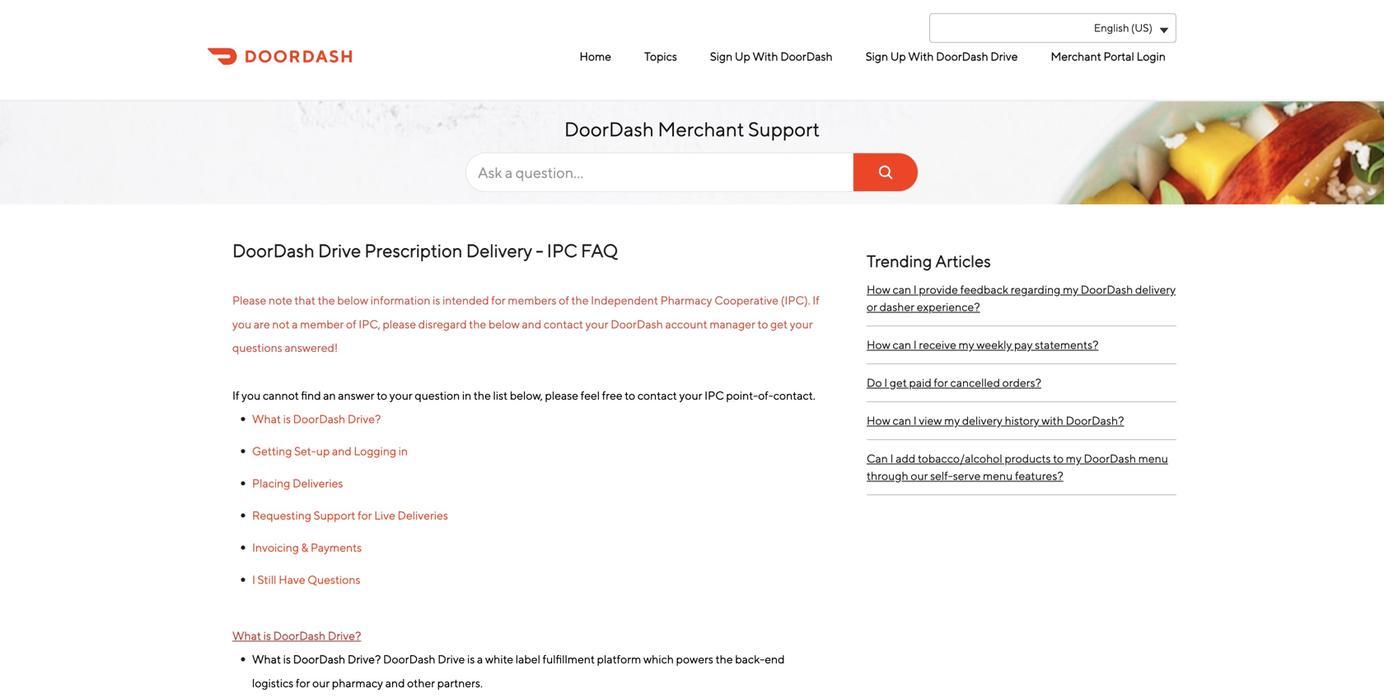 Task type: locate. For each thing, give the bounding box(es) containing it.
my right the regarding
[[1063, 283, 1079, 296]]

1 vertical spatial drive
[[318, 240, 361, 261]]

1 horizontal spatial in
[[462, 389, 472, 402]]

merchant help home image
[[208, 46, 352, 67]]

i left view
[[914, 414, 917, 427]]

note
[[269, 294, 292, 307]]

what is doordash drive? up logistics on the left bottom
[[232, 629, 361, 642]]

how up the do
[[867, 338, 891, 352]]

i right the do
[[885, 376, 888, 390]]

menu containing home
[[462, 43, 1171, 70]]

0 horizontal spatial drive
[[318, 240, 361, 261]]

support up payments
[[314, 509, 356, 522]]

1 vertical spatial drive?
[[328, 629, 361, 642]]

2 vertical spatial drive
[[438, 653, 465, 666]]

i left provide
[[914, 283, 917, 296]]

below up ipc, at the top left
[[337, 294, 369, 307]]

deliveries right live at the bottom of the page
[[398, 509, 448, 522]]

drive for doordash drive prescription delivery - ipc faq
[[318, 240, 361, 261]]

0 horizontal spatial sign
[[710, 49, 733, 63]]

1 vertical spatial support
[[314, 509, 356, 522]]

getting
[[252, 444, 292, 458]]

0 vertical spatial how
[[867, 283, 891, 296]]

0 horizontal spatial with
[[753, 49, 779, 63]]

1 horizontal spatial a
[[477, 653, 483, 666]]

1 vertical spatial contact
[[638, 389, 678, 402]]

please left feel
[[545, 389, 579, 402]]

deliveries down getting set-up and logging in link at bottom
[[293, 477, 343, 490]]

do
[[867, 376, 883, 390]]

0 horizontal spatial contact
[[544, 317, 584, 331]]

products
[[1005, 452, 1052, 465]]

how up or
[[867, 283, 891, 296]]

white
[[486, 653, 514, 666]]

articles
[[936, 251, 992, 271]]

how inside how can i provide feedback regarding my doordash delivery or dasher experience?
[[867, 283, 891, 296]]

0 vertical spatial can
[[893, 283, 912, 296]]

2 can from the top
[[893, 338, 912, 352]]

you inside please note that the below information is intended for members of the independent pharmacy cooperative (ipc). if you are not a member of ipc, please disregard the below and contact your doordash account manager to get your questions answered!
[[232, 317, 252, 331]]

i left 'still'
[[252, 573, 256, 587]]

1 vertical spatial and
[[332, 444, 352, 458]]

0 vertical spatial deliveries
[[293, 477, 343, 490]]

our inside can i add tobacco/alcohol products to my doordash menu through our self-serve menu features?
[[911, 469, 929, 483]]

of left ipc, at the top left
[[346, 317, 357, 331]]

to inside can i add tobacco/alcohol products to my doordash menu through our self-serve menu features?
[[1054, 452, 1064, 465]]

a inside doordash drive is a white label fulfillment platform which powers the back-end logistics for our pharmacy and other partners.
[[477, 653, 483, 666]]

how up "can"
[[867, 414, 891, 427]]

your
[[586, 317, 609, 331], [790, 317, 813, 331], [390, 389, 413, 402], [680, 389, 703, 402]]

0 horizontal spatial if
[[232, 389, 239, 402]]

you left cannot
[[242, 389, 261, 402]]

menu
[[1139, 452, 1169, 465], [984, 469, 1013, 483]]

2 how from the top
[[867, 338, 891, 352]]

pharmacy
[[332, 676, 383, 690]]

you left are
[[232, 317, 252, 331]]

or
[[867, 300, 878, 314]]

0 vertical spatial a
[[292, 317, 298, 331]]

answered!
[[285, 341, 338, 355]]

is
[[433, 294, 441, 307], [283, 412, 291, 426], [264, 629, 271, 642], [283, 653, 291, 666], [468, 653, 475, 666]]

0 horizontal spatial menu
[[984, 469, 1013, 483]]

1 horizontal spatial get
[[890, 376, 908, 390]]

3 how from the top
[[867, 414, 891, 427]]

requesting support for live deliveries link
[[252, 509, 448, 522]]

up inside sign up with doordash drive link
[[891, 49, 907, 63]]

0 horizontal spatial merchant
[[658, 117, 745, 141]]

1 horizontal spatial our
[[911, 469, 929, 483]]

in right question
[[462, 389, 472, 402]]

delivery
[[1136, 283, 1176, 296], [963, 414, 1003, 427]]

1 horizontal spatial contact
[[638, 389, 678, 402]]

1 horizontal spatial of
[[559, 294, 569, 307]]

1 how from the top
[[867, 283, 891, 296]]

can inside how can i receive my weekly pay statements? link
[[893, 338, 912, 352]]

contact down members
[[544, 317, 584, 331]]

1 vertical spatial delivery
[[963, 414, 1003, 427]]

english
[[1095, 21, 1130, 34]]

free
[[602, 389, 623, 402]]

how inside "link"
[[867, 414, 891, 427]]

0 horizontal spatial and
[[332, 444, 352, 458]]

contact
[[544, 317, 584, 331], [638, 389, 678, 402]]

my inside how can i provide feedback regarding my doordash delivery or dasher experience?
[[1063, 283, 1079, 296]]

1 vertical spatial can
[[893, 338, 912, 352]]

how for how can i provide feedback regarding my doordash delivery or dasher experience?
[[867, 283, 891, 296]]

my inside can i add tobacco/alcohol products to my doordash menu through our self-serve menu features?
[[1067, 452, 1082, 465]]

0 vertical spatial support
[[749, 117, 820, 141]]

what is doordash drive? down the find
[[252, 412, 381, 426]]

up for sign up with doordash drive
[[891, 49, 907, 63]]

i left receive
[[914, 338, 917, 352]]

0 vertical spatial in
[[462, 389, 472, 402]]

0 horizontal spatial in
[[399, 444, 408, 458]]

home link
[[576, 43, 616, 70]]

regarding
[[1011, 283, 1061, 296]]

a
[[292, 317, 298, 331], [477, 653, 483, 666]]

0 vertical spatial what is doordash drive?
[[252, 412, 381, 426]]

how for how can i receive my weekly pay statements?
[[867, 338, 891, 352]]

doordash
[[781, 49, 833, 63], [937, 49, 989, 63], [565, 117, 654, 141], [232, 240, 315, 261], [1081, 283, 1134, 296], [611, 317, 663, 331], [293, 412, 346, 426], [1084, 452, 1137, 465], [273, 629, 326, 642], [293, 653, 346, 666], [383, 653, 436, 666]]

1 vertical spatial you
[[242, 389, 261, 402]]

of right members
[[559, 294, 569, 307]]

please note that the below information is intended for members of the independent pharmacy cooperative (ipc). if you are not a member of ipc, please disregard the below and contact your doordash account manager to get your questions answered!
[[232, 294, 820, 355]]

1 vertical spatial how
[[867, 338, 891, 352]]

0 vertical spatial merchant
[[1051, 49, 1102, 63]]

doordash inside doordash drive is a white label fulfillment platform which powers the back-end logistics for our pharmacy and other partners.
[[383, 653, 436, 666]]

2 vertical spatial how
[[867, 414, 891, 427]]

our left pharmacy
[[313, 676, 330, 690]]

0 vertical spatial and
[[522, 317, 542, 331]]

1 horizontal spatial and
[[386, 676, 405, 690]]

that
[[295, 294, 316, 307]]

1 horizontal spatial deliveries
[[398, 509, 448, 522]]

the inside doordash drive is a white label fulfillment platform which powers the back-end logistics for our pharmacy and other partners.
[[716, 653, 733, 666]]

information
[[371, 294, 431, 307]]

0 vertical spatial if
[[813, 294, 820, 307]]

the right that
[[318, 294, 335, 307]]

a right 'not'
[[292, 317, 298, 331]]

3 can from the top
[[893, 414, 912, 427]]

1 horizontal spatial if
[[813, 294, 820, 307]]

contact inside please note that the below information is intended for members of the independent pharmacy cooperative (ipc). if you are not a member of ipc, please disregard the below and contact your doordash account manager to get your questions answered!
[[544, 317, 584, 331]]

1 horizontal spatial with
[[909, 49, 934, 63]]

invoicing & payments
[[252, 541, 362, 554]]

independent
[[591, 294, 659, 307]]

for
[[492, 294, 506, 307], [934, 376, 949, 390], [358, 509, 372, 522], [296, 676, 310, 690]]

which
[[644, 653, 674, 666]]

1 sign from the left
[[710, 49, 733, 63]]

for inside please note that the below information is intended for members of the independent pharmacy cooperative (ipc). if you are not a member of ipc, please disregard the below and contact your doordash account manager to get your questions answered!
[[492, 294, 506, 307]]

1 vertical spatial what
[[232, 629, 261, 642]]

can up dasher
[[893, 283, 912, 296]]

Ask a question... text field
[[466, 153, 919, 192]]

experience?
[[917, 300, 981, 314]]

drive inside doordash drive is a white label fulfillment platform which powers the back-end logistics for our pharmacy and other partners.
[[438, 653, 465, 666]]

0 horizontal spatial get
[[771, 317, 788, 331]]

drive up partners. at left
[[438, 653, 465, 666]]

placing deliveries link
[[252, 477, 343, 490]]

0 vertical spatial ipc
[[547, 240, 578, 261]]

and down members
[[522, 317, 542, 331]]

our
[[911, 469, 929, 483], [313, 676, 330, 690]]

1 vertical spatial get
[[890, 376, 908, 390]]

ipc left 'point-' at the bottom of page
[[705, 389, 724, 402]]

1 vertical spatial merchant
[[658, 117, 745, 141]]

1 horizontal spatial up
[[735, 49, 751, 63]]

get left paid
[[890, 376, 908, 390]]

1 horizontal spatial drive
[[438, 653, 465, 666]]

i left add
[[891, 452, 894, 465]]

0 horizontal spatial please
[[383, 317, 416, 331]]

a left white
[[477, 653, 483, 666]]

can left receive
[[893, 338, 912, 352]]

self-
[[931, 469, 954, 483]]

home
[[580, 49, 612, 63]]

can left view
[[893, 414, 912, 427]]

do i get paid for cancelled orders?
[[867, 376, 1042, 390]]

2 horizontal spatial drive
[[991, 49, 1018, 63]]

please
[[383, 317, 416, 331], [545, 389, 579, 402]]

other
[[407, 676, 435, 690]]

topics link
[[641, 43, 682, 70]]

0 horizontal spatial support
[[314, 509, 356, 522]]

if you cannot find an answer to your question in the list below, please feel free to contact your ipc point-of-contact.
[[232, 389, 816, 402]]

live
[[374, 509, 396, 522]]

doordash drive is a white label fulfillment platform which powers the back-end logistics for our pharmacy and other partners.
[[252, 653, 787, 690]]

0 vertical spatial delivery
[[1136, 283, 1176, 296]]

with inside "link"
[[1042, 414, 1064, 427]]

faq
[[581, 240, 619, 261]]

delivery inside "link"
[[963, 414, 1003, 427]]

ipc right -
[[547, 240, 578, 261]]

partners.
[[438, 676, 483, 690]]

please inside please note that the below information is intended for members of the independent pharmacy cooperative (ipc). if you are not a member of ipc, please disregard the below and contact your doordash account manager to get your questions answered!
[[383, 317, 416, 331]]

do i get paid for cancelled orders? link
[[867, 364, 1177, 402]]

getting set-up and logging in
[[252, 444, 408, 458]]

menu
[[462, 43, 1171, 70]]

1 horizontal spatial merchant
[[1051, 49, 1102, 63]]

tobacco/alcohol
[[918, 452, 1003, 465]]

1 horizontal spatial menu
[[1139, 452, 1169, 465]]

get down (ipc).
[[771, 317, 788, 331]]

0 horizontal spatial a
[[292, 317, 298, 331]]

deliveries
[[293, 477, 343, 490], [398, 509, 448, 522]]

portal
[[1104, 49, 1135, 63]]

for right paid
[[934, 376, 949, 390]]

if right (ipc).
[[813, 294, 820, 307]]

and left "other" at the bottom left
[[386, 676, 405, 690]]

2 sign from the left
[[866, 49, 889, 63]]

to down cooperative
[[758, 317, 769, 331]]

what is doordash drive? up pharmacy
[[252, 653, 381, 666]]

our down add
[[911, 469, 929, 483]]

and inside please note that the below information is intended for members of the independent pharmacy cooperative (ipc). if you are not a member of ipc, please disregard the below and contact your doordash account manager to get your questions answered!
[[522, 317, 542, 331]]

1 vertical spatial if
[[232, 389, 239, 402]]

for right logistics on the left bottom
[[296, 676, 310, 690]]

the left back-
[[716, 653, 733, 666]]

and left logging
[[332, 444, 352, 458]]

below
[[337, 294, 369, 307], [489, 317, 520, 331]]

0 horizontal spatial our
[[313, 676, 330, 690]]

delivery inside how can i provide feedback regarding my doordash delivery or dasher experience?
[[1136, 283, 1176, 296]]

2 vertical spatial what is doordash drive?
[[252, 653, 381, 666]]

how can i provide feedback regarding my doordash delivery or dasher experience?
[[867, 283, 1176, 314]]

1 horizontal spatial sign
[[866, 49, 889, 63]]

up inside sign up with doordash 'link'
[[735, 49, 751, 63]]

with inside 'link'
[[753, 49, 779, 63]]

support down sign up with doordash 'link'
[[749, 117, 820, 141]]

1 horizontal spatial ipc
[[705, 389, 724, 402]]

0 vertical spatial get
[[771, 317, 788, 331]]

doordash inside 'link'
[[781, 49, 833, 63]]

please down information
[[383, 317, 416, 331]]

paid
[[910, 376, 932, 390]]

for right the intended
[[492, 294, 506, 307]]

2 vertical spatial can
[[893, 414, 912, 427]]

feel
[[581, 389, 600, 402]]

below down members
[[489, 317, 520, 331]]

set-
[[294, 444, 316, 458]]

not
[[272, 317, 290, 331]]

1 vertical spatial deliveries
[[398, 509, 448, 522]]

0 vertical spatial you
[[232, 317, 252, 331]]

contact right free at bottom
[[638, 389, 678, 402]]

-
[[536, 240, 544, 261]]

2 vertical spatial and
[[386, 676, 405, 690]]

sign inside 'link'
[[710, 49, 733, 63]]

1 vertical spatial in
[[399, 444, 408, 458]]

my right view
[[945, 414, 961, 427]]

2 horizontal spatial with
[[1042, 414, 1064, 427]]

of
[[559, 294, 569, 307], [346, 317, 357, 331]]

to up features?
[[1054, 452, 1064, 465]]

1 can from the top
[[893, 283, 912, 296]]

drive left prescription
[[318, 240, 361, 261]]

1 vertical spatial of
[[346, 317, 357, 331]]

answer
[[338, 389, 375, 402]]

i inside do i get paid for cancelled orders? link
[[885, 376, 888, 390]]

label
[[516, 653, 541, 666]]

2 vertical spatial drive?
[[348, 653, 381, 666]]

disregard
[[419, 317, 467, 331]]

1 horizontal spatial please
[[545, 389, 579, 402]]

1 vertical spatial our
[[313, 676, 330, 690]]

if
[[813, 294, 820, 307], [232, 389, 239, 402]]

can inside how can i provide feedback regarding my doordash delivery or dasher experience?
[[893, 283, 912, 296]]

dasher
[[880, 300, 915, 314]]

drive
[[991, 49, 1018, 63], [318, 240, 361, 261], [438, 653, 465, 666]]

your left 'point-' at the bottom of page
[[680, 389, 703, 402]]

1 vertical spatial a
[[477, 653, 483, 666]]

orders?
[[1003, 376, 1042, 390]]

0 vertical spatial drive
[[991, 49, 1018, 63]]

1 horizontal spatial delivery
[[1136, 283, 1176, 296]]

sign
[[710, 49, 733, 63], [866, 49, 889, 63]]

0 vertical spatial contact
[[544, 317, 584, 331]]

support
[[749, 117, 820, 141], [314, 509, 356, 522]]

in right logging
[[399, 444, 408, 458]]

2 horizontal spatial up
[[891, 49, 907, 63]]

0 horizontal spatial delivery
[[963, 414, 1003, 427]]

1 horizontal spatial below
[[489, 317, 520, 331]]

if left cannot
[[232, 389, 239, 402]]

0 horizontal spatial below
[[337, 294, 369, 307]]

1 horizontal spatial support
[[749, 117, 820, 141]]

2 horizontal spatial and
[[522, 317, 542, 331]]

list
[[493, 389, 508, 402]]

1 vertical spatial menu
[[984, 469, 1013, 483]]

get
[[771, 317, 788, 331], [890, 376, 908, 390]]

merchant down english (us) button
[[1051, 49, 1102, 63]]

is inside doordash drive is a white label fulfillment platform which powers the back-end logistics for our pharmacy and other partners.
[[468, 653, 475, 666]]

my down doordash?
[[1067, 452, 1082, 465]]

i
[[914, 283, 917, 296], [914, 338, 917, 352], [885, 376, 888, 390], [914, 414, 917, 427], [891, 452, 894, 465], [252, 573, 256, 587]]

manager
[[710, 317, 756, 331]]

0 horizontal spatial ipc
[[547, 240, 578, 261]]

pharmacy
[[661, 294, 713, 307]]

0 vertical spatial please
[[383, 317, 416, 331]]

can
[[867, 452, 889, 465]]

doordash inside how can i provide feedback regarding my doordash delivery or dasher experience?
[[1081, 283, 1134, 296]]

drive down english (us) button
[[991, 49, 1018, 63]]

in
[[462, 389, 472, 402], [399, 444, 408, 458]]

0 vertical spatial our
[[911, 469, 929, 483]]

cancelled
[[951, 376, 1001, 390]]

logistics
[[252, 676, 294, 690]]

0 horizontal spatial of
[[346, 317, 357, 331]]

logging
[[354, 444, 397, 458]]

merchant up ask a question... text box
[[658, 117, 745, 141]]

can inside the how can i view my delivery history with doordash? "link"
[[893, 414, 912, 427]]



Task type: vqa. For each thing, say whether or not it's contained in the screenshot.
on
no



Task type: describe. For each thing, give the bounding box(es) containing it.
back-
[[736, 653, 765, 666]]

&
[[301, 541, 309, 554]]

my inside "link"
[[945, 414, 961, 427]]

getting set-up and logging in link
[[252, 444, 408, 458]]

cooperative
[[715, 294, 779, 307]]

features?
[[1016, 469, 1064, 483]]

payments
[[311, 541, 362, 554]]

merchant portal login
[[1051, 49, 1166, 63]]

i inside how can i provide feedback regarding my doordash delivery or dasher experience?
[[914, 283, 917, 296]]

sign up with doordash link
[[706, 43, 837, 70]]

my left weekly
[[959, 338, 975, 352]]

the left independent
[[572, 294, 589, 307]]

serve
[[954, 469, 981, 483]]

doordash merchant support
[[565, 117, 820, 141]]

your left question
[[390, 389, 413, 402]]

0 vertical spatial drive?
[[348, 412, 381, 426]]

for left live at the bottom of the page
[[358, 509, 372, 522]]

end
[[765, 653, 785, 666]]

requesting
[[252, 509, 312, 522]]

placing
[[252, 477, 291, 490]]

login
[[1137, 49, 1166, 63]]

0 vertical spatial what
[[252, 412, 281, 426]]

doordash drive prescription delivery - ipc faq
[[232, 240, 619, 261]]

still
[[258, 573, 277, 587]]

statements?
[[1036, 338, 1099, 352]]

how can i view my delivery history with doordash? link
[[867, 402, 1177, 440]]

2 vertical spatial what
[[252, 653, 281, 666]]

invoicing & payments link
[[252, 541, 362, 554]]

i still have questions link
[[252, 573, 361, 587]]

Preferred Language, English (US) button
[[930, 13, 1177, 43]]

1 vertical spatial please
[[545, 389, 579, 402]]

with for sign up with doordash
[[753, 49, 779, 63]]

can i add tobacco/alcohol products to my doordash menu through our self-serve menu features?
[[867, 452, 1169, 483]]

receive
[[920, 338, 957, 352]]

cannot
[[263, 389, 299, 402]]

drive for doordash drive is a white label fulfillment platform which powers the back-end logistics for our pharmacy and other partners.
[[438, 653, 465, 666]]

view
[[920, 414, 943, 427]]

provide
[[920, 283, 959, 296]]

feedback
[[961, 283, 1009, 296]]

sign for sign up with doordash
[[710, 49, 733, 63]]

(us)
[[1132, 21, 1153, 34]]

add
[[896, 452, 916, 465]]

get inside please note that the below information is intended for members of the independent pharmacy cooperative (ipc). if you are not a member of ipc, please disregard the below and contact your doordash account manager to get your questions answered!
[[771, 317, 788, 331]]

for inside doordash drive is a white label fulfillment platform which powers the back-end logistics for our pharmacy and other partners.
[[296, 676, 310, 690]]

doordash inside please note that the below information is intended for members of the independent pharmacy cooperative (ipc). if you are not a member of ipc, please disregard the below and contact your doordash account manager to get your questions answered!
[[611, 317, 663, 331]]

i inside the how can i view my delivery history with doordash? "link"
[[914, 414, 917, 427]]

contact.
[[774, 389, 816, 402]]

sign for sign up with doordash drive
[[866, 49, 889, 63]]

our inside doordash drive is a white label fulfillment platform which powers the back-end logistics for our pharmacy and other partners.
[[313, 676, 330, 690]]

can for view
[[893, 414, 912, 427]]

how can i view my delivery history with doordash?
[[867, 414, 1125, 427]]

doordash?
[[1066, 414, 1125, 427]]

prescription
[[365, 240, 463, 261]]

0 horizontal spatial up
[[316, 444, 330, 458]]

trending articles
[[867, 251, 992, 271]]

account
[[666, 317, 708, 331]]

sign up with doordash
[[710, 49, 833, 63]]

to right free at bottom
[[625, 389, 636, 402]]

to right answer on the bottom of page
[[377, 389, 388, 402]]

below,
[[510, 389, 543, 402]]

are
[[254, 317, 270, 331]]

powers
[[677, 653, 714, 666]]

sign up with doordash drive link
[[862, 43, 1023, 70]]

delivery
[[466, 240, 533, 261]]

an
[[323, 389, 336, 402]]

how can i provide feedback regarding my doordash delivery or dasher experience? link
[[867, 271, 1177, 326]]

intended
[[443, 294, 489, 307]]

pay
[[1015, 338, 1033, 352]]

placing deliveries
[[252, 477, 343, 490]]

up for sign up with doordash
[[735, 49, 751, 63]]

invoicing
[[252, 541, 299, 554]]

1 vertical spatial ipc
[[705, 389, 724, 402]]

if inside please note that the below information is intended for members of the independent pharmacy cooperative (ipc). if you are not a member of ipc, please disregard the below and contact your doordash account manager to get your questions answered!
[[813, 294, 820, 307]]

fulfillment
[[543, 653, 595, 666]]

can for provide
[[893, 283, 912, 296]]

and inside doordash drive is a white label fulfillment platform which powers the back-end logistics for our pharmacy and other partners.
[[386, 676, 405, 690]]

history
[[1005, 414, 1040, 427]]

weekly
[[977, 338, 1013, 352]]

english (us)
[[1095, 21, 1153, 34]]

topics
[[645, 49, 678, 63]]

find
[[301, 389, 321, 402]]

trending
[[867, 251, 933, 271]]

1 vertical spatial below
[[489, 317, 520, 331]]

1 vertical spatial what is doordash drive?
[[232, 629, 361, 642]]

i inside can i add tobacco/alcohol products to my doordash menu through our self-serve menu features?
[[891, 452, 894, 465]]

of-
[[759, 389, 774, 402]]

how for how can i view my delivery history with doordash?
[[867, 414, 891, 427]]

platform
[[597, 653, 642, 666]]

0 vertical spatial menu
[[1139, 452, 1169, 465]]

the left list
[[474, 389, 491, 402]]

is inside please note that the below information is intended for members of the independent pharmacy cooperative (ipc). if you are not a member of ipc, please disregard the below and contact your doordash account manager to get your questions answered!
[[433, 294, 441, 307]]

member
[[300, 317, 344, 331]]

with for sign up with doordash drive
[[909, 49, 934, 63]]

question
[[415, 389, 460, 402]]

to inside please note that the below information is intended for members of the independent pharmacy cooperative (ipc). if you are not a member of ipc, please disregard the below and contact your doordash account manager to get your questions answered!
[[758, 317, 769, 331]]

0 horizontal spatial deliveries
[[293, 477, 343, 490]]

i still have questions
[[252, 573, 361, 587]]

your down (ipc).
[[790, 317, 813, 331]]

point-
[[727, 389, 759, 402]]

ipc,
[[359, 317, 381, 331]]

can for receive
[[893, 338, 912, 352]]

questions
[[308, 573, 361, 587]]

a inside please note that the below information is intended for members of the independent pharmacy cooperative (ipc). if you are not a member of ipc, please disregard the below and contact your doordash account manager to get your questions answered!
[[292, 317, 298, 331]]

sign up with doordash drive
[[866, 49, 1018, 63]]

0 vertical spatial of
[[559, 294, 569, 307]]

can i add tobacco/alcohol products to my doordash menu through our self-serve menu features? link
[[867, 440, 1177, 495]]

i inside how can i receive my weekly pay statements? link
[[914, 338, 917, 352]]

merchant portal login link
[[1047, 43, 1171, 70]]

the down the intended
[[469, 317, 487, 331]]

your down independent
[[586, 317, 609, 331]]

through
[[867, 469, 909, 483]]

doordash inside can i add tobacco/alcohol products to my doordash menu through our self-serve menu features?
[[1084, 452, 1137, 465]]

0 vertical spatial below
[[337, 294, 369, 307]]

have
[[279, 573, 306, 587]]

(ipc).
[[781, 294, 811, 307]]

what is doordash drive? link
[[252, 412, 381, 426]]



